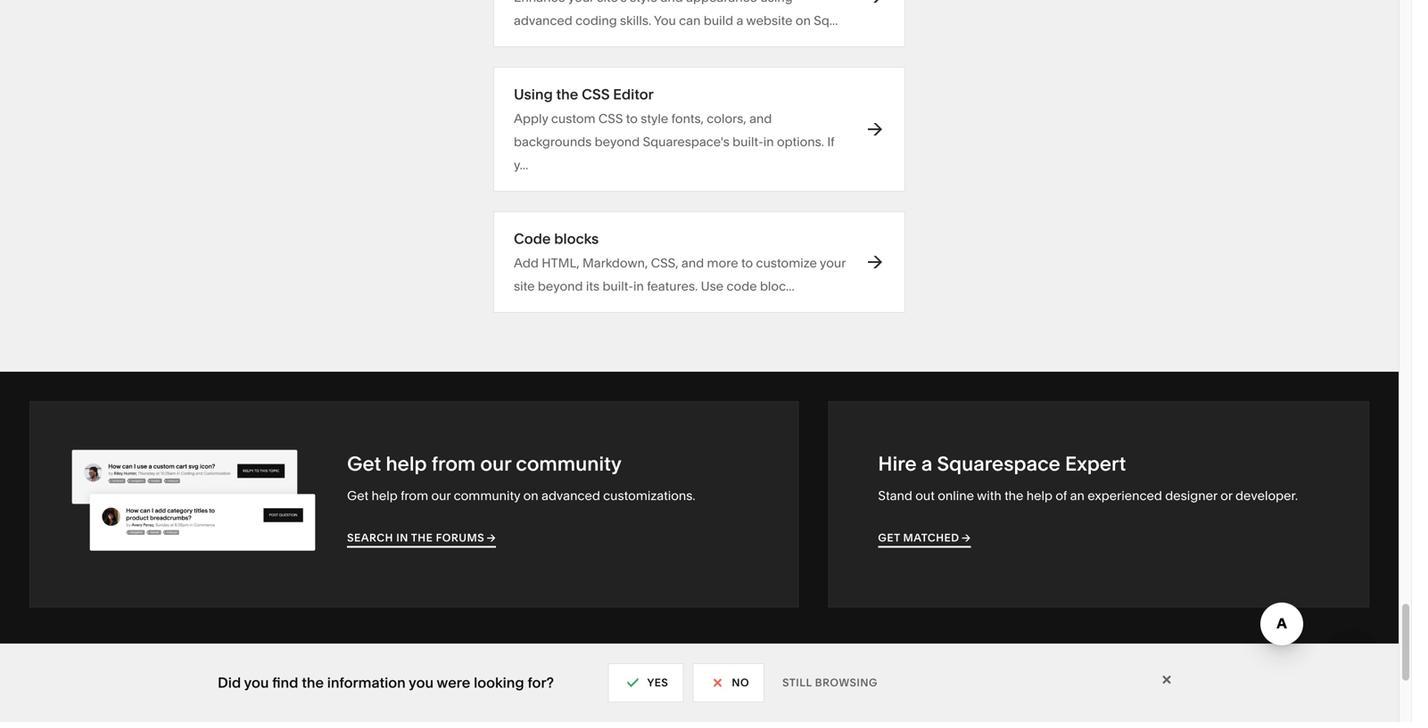 Task type: vqa. For each thing, say whether or not it's contained in the screenshot.
help
yes



Task type: describe. For each thing, give the bounding box(es) containing it.
community for get help from our community
[[516, 452, 622, 476]]

using
[[514, 86, 553, 103]]

an
[[1070, 488, 1085, 504]]

enhance your site's style and appearance using advanced coding skills. you can build a website on sq...
[[514, 0, 838, 28]]

were
[[437, 674, 470, 692]]

get for get help from our community
[[347, 452, 381, 476]]

code blocks add html, markdown, css, and more to customize your site beyond its built-in features. use code bloc...
[[514, 230, 846, 294]]

community for get help from our community on advanced customizations.
[[454, 488, 520, 504]]

stand
[[878, 488, 913, 504]]

1 vertical spatial on
[[523, 488, 539, 504]]

editor
[[613, 86, 654, 103]]

and inside using the css editor apply custom css to style fonts, colors, and backgrounds beyond squarespace's built-in options. if y...
[[749, 111, 772, 126]]

website
[[746, 13, 793, 28]]

skills.
[[620, 13, 652, 28]]

built- inside using the css editor apply custom css to style fonts, colors, and backgrounds beyond squarespace's built-in options. if y...
[[733, 134, 763, 149]]

beyond inside using the css editor apply custom css to style fonts, colors, and backgrounds beyond squarespace's built-in options. if y...
[[595, 134, 640, 149]]

a inside enhance your site's style and appearance using advanced coding skills. you can build a website on sq...
[[736, 13, 744, 28]]

2 vertical spatial in
[[396, 532, 408, 545]]

html,
[[542, 256, 580, 271]]

help for get help from our community
[[386, 452, 427, 476]]

looking
[[474, 674, 524, 692]]

your inside code blocks add html, markdown, css, and more to customize your site beyond its built-in features. use code bloc...
[[820, 256, 846, 271]]

get help from our community
[[347, 452, 622, 476]]

on inside enhance your site's style and appearance using advanced coding skills. you can build a website on sq...
[[796, 13, 811, 28]]

still
[[783, 677, 812, 690]]

apply
[[514, 111, 548, 126]]

of
[[1056, 488, 1067, 504]]

style inside enhance your site's style and appearance using advanced coding skills. you can build a website on sq...
[[630, 0, 658, 5]]

the right with
[[1005, 488, 1024, 504]]

experienced
[[1088, 488, 1162, 504]]

add
[[514, 256, 539, 271]]

colors,
[[707, 111, 746, 126]]

in inside code blocks add html, markdown, css, and more to customize your site beyond its built-in features. use code bloc...
[[633, 279, 644, 294]]

browsing
[[815, 677, 878, 690]]

the inside using the css editor apply custom css to style fonts, colors, and backgrounds beyond squarespace's built-in options. if y...
[[556, 86, 578, 103]]

sq...
[[814, 13, 838, 28]]

site
[[514, 279, 535, 294]]

from for get help from our community on advanced customizations.
[[401, 488, 428, 504]]

appearance
[[686, 0, 757, 5]]

information
[[327, 674, 406, 692]]

code
[[514, 230, 551, 248]]

developer.
[[1236, 488, 1298, 504]]

if
[[827, 134, 835, 149]]

search
[[347, 532, 393, 545]]

out
[[916, 488, 935, 504]]

no button
[[693, 664, 765, 703]]

did you find the information you were looking for?
[[218, 674, 554, 692]]

1 vertical spatial advanced
[[542, 488, 600, 504]]

css,
[[651, 256, 679, 271]]

using
[[760, 0, 793, 5]]

built- inside code blocks add html, markdown, css, and more to customize your site beyond its built-in features. use code bloc...
[[603, 279, 633, 294]]

still browsing button
[[783, 664, 878, 703]]

and inside enhance your site's style and appearance using advanced coding skills. you can build a website on sq...
[[661, 0, 683, 5]]

advanced inside enhance your site's style and appearance using advanced coding skills. you can build a website on sq...
[[514, 13, 573, 28]]

using the css editor apply custom css to style fonts, colors, and backgrounds beyond squarespace's built-in options. if y...
[[514, 86, 835, 173]]

hire
[[878, 452, 917, 476]]

to inside using the css editor apply custom css to style fonts, colors, and backgrounds beyond squarespace's built-in options. if y...
[[626, 111, 638, 126]]

designer
[[1165, 488, 1218, 504]]

use
[[701, 279, 724, 294]]

the right find
[[302, 674, 324, 692]]

still browsing
[[783, 677, 878, 690]]

more
[[707, 256, 738, 271]]

and inside code blocks add html, markdown, css, and more to customize your site beyond its built-in features. use code bloc...
[[682, 256, 704, 271]]

from for get help from our community
[[432, 452, 476, 476]]

enhance your site's style and appearance using advanced coding skills. you can build a website on sq... link
[[493, 0, 906, 47]]

to inside code blocks add html, markdown, css, and more to customize your site beyond its built-in features. use code bloc...
[[741, 256, 753, 271]]

expert
[[1065, 452, 1126, 476]]



Task type: locate. For each thing, give the bounding box(es) containing it.
1 get from the top
[[347, 452, 381, 476]]

you left were
[[409, 674, 434, 692]]

advanced left customizations. on the left bottom of the page
[[542, 488, 600, 504]]

squarespace
[[937, 452, 1061, 476]]

1 you from the left
[[244, 674, 269, 692]]

1 vertical spatial in
[[633, 279, 644, 294]]

stand out online with the help of an experienced designer or developer.
[[878, 488, 1298, 504]]

1 horizontal spatial from
[[432, 452, 476, 476]]

1 vertical spatial beyond
[[538, 279, 583, 294]]

0 vertical spatial css
[[582, 86, 610, 103]]

and right colors,
[[749, 111, 772, 126]]

footer image image
[[60, 432, 327, 578]]

our up forums
[[431, 488, 451, 504]]

or
[[1221, 488, 1233, 504]]

on left sq...
[[796, 13, 811, 28]]

you
[[654, 13, 676, 28]]

built- down markdown,
[[603, 279, 633, 294]]

your inside enhance your site's style and appearance using advanced coding skills. you can build a website on sq...
[[568, 0, 594, 5]]

→ right forums
[[487, 532, 496, 545]]

on down the get help from our community
[[523, 488, 539, 504]]

css down editor
[[599, 111, 623, 126]]

0 horizontal spatial from
[[401, 488, 428, 504]]

style down editor
[[641, 111, 669, 126]]

0 vertical spatial get
[[347, 452, 381, 476]]

0 vertical spatial in
[[763, 134, 774, 149]]

matched
[[903, 532, 960, 545]]

the left forums
[[411, 532, 433, 545]]

1 vertical spatial your
[[820, 256, 846, 271]]

a
[[736, 13, 744, 28], [921, 452, 933, 476]]

get help from our community on advanced customizations.
[[347, 488, 696, 504]]

coding
[[576, 13, 617, 28]]

your up coding
[[568, 0, 594, 5]]

our
[[480, 452, 511, 476], [431, 488, 451, 504]]

the
[[556, 86, 578, 103], [1005, 488, 1024, 504], [411, 532, 433, 545], [302, 674, 324, 692]]

squarespace's
[[643, 134, 730, 149]]

from
[[432, 452, 476, 476], [401, 488, 428, 504]]

community up get help from our community on advanced customizations.
[[516, 452, 622, 476]]

in inside using the css editor apply custom css to style fonts, colors, and backgrounds beyond squarespace's built-in options. if y...
[[763, 134, 774, 149]]

blocks
[[554, 230, 599, 248]]

1 vertical spatial style
[[641, 111, 669, 126]]

backgrounds
[[514, 134, 592, 149]]

no
[[732, 677, 750, 690]]

0 vertical spatial on
[[796, 13, 811, 28]]

code
[[727, 279, 757, 294]]

2 → from the left
[[962, 532, 971, 545]]

help
[[386, 452, 427, 476], [372, 488, 398, 504], [1027, 488, 1053, 504]]

css up custom in the top left of the page
[[582, 86, 610, 103]]

0 horizontal spatial our
[[431, 488, 451, 504]]

for?
[[528, 674, 554, 692]]

help for get help from our community on advanced customizations.
[[372, 488, 398, 504]]

1 horizontal spatial your
[[820, 256, 846, 271]]

the up custom in the top left of the page
[[556, 86, 578, 103]]

build
[[704, 13, 733, 28]]

you right 'did'
[[244, 674, 269, 692]]

in left options.
[[763, 134, 774, 149]]

our for get help from our community
[[480, 452, 511, 476]]

in right search
[[396, 532, 408, 545]]

y...
[[514, 157, 528, 173]]

1 vertical spatial built-
[[603, 279, 633, 294]]

to up code
[[741, 256, 753, 271]]

from up forums
[[432, 452, 476, 476]]

get matched →
[[878, 532, 971, 545]]

built-
[[733, 134, 763, 149], [603, 279, 633, 294]]

built- down colors,
[[733, 134, 763, 149]]

style
[[630, 0, 658, 5], [641, 111, 669, 126]]

0 horizontal spatial your
[[568, 0, 594, 5]]

you
[[244, 674, 269, 692], [409, 674, 434, 692]]

advanced
[[514, 13, 573, 28], [542, 488, 600, 504]]

and up you
[[661, 0, 683, 5]]

1 horizontal spatial our
[[480, 452, 511, 476]]

1 vertical spatial our
[[431, 488, 451, 504]]

your right customize
[[820, 256, 846, 271]]

site's
[[597, 0, 627, 5]]

online
[[938, 488, 974, 504]]

to
[[626, 111, 638, 126], [741, 256, 753, 271]]

0 vertical spatial from
[[432, 452, 476, 476]]

options.
[[777, 134, 824, 149]]

from up 'search in the forums →'
[[401, 488, 428, 504]]

beyond inside code blocks add html, markdown, css, and more to customize your site beyond its built-in features. use code bloc...
[[538, 279, 583, 294]]

advanced down "enhance"
[[514, 13, 573, 28]]

1 horizontal spatial on
[[796, 13, 811, 28]]

custom
[[551, 111, 596, 126]]

in
[[763, 134, 774, 149], [633, 279, 644, 294], [396, 532, 408, 545]]

forums
[[436, 532, 485, 545]]

→ right matched
[[962, 532, 971, 545]]

style up 'skills.'
[[630, 0, 658, 5]]

0 vertical spatial style
[[630, 0, 658, 5]]

1 horizontal spatial built-
[[733, 134, 763, 149]]

1 horizontal spatial to
[[741, 256, 753, 271]]

1 → from the left
[[487, 532, 496, 545]]

on
[[796, 13, 811, 28], [523, 488, 539, 504]]

our up get help from our community on advanced customizations.
[[480, 452, 511, 476]]

1 horizontal spatial →
[[962, 532, 971, 545]]

1 vertical spatial to
[[741, 256, 753, 271]]

beyond down the html,
[[538, 279, 583, 294]]

features.
[[647, 279, 698, 294]]

0 vertical spatial a
[[736, 13, 744, 28]]

0 vertical spatial community
[[516, 452, 622, 476]]

2 get from the top
[[347, 488, 369, 504]]

its
[[586, 279, 600, 294]]

get
[[878, 532, 900, 545]]

1 vertical spatial community
[[454, 488, 520, 504]]

0 horizontal spatial in
[[396, 532, 408, 545]]

1 vertical spatial a
[[921, 452, 933, 476]]

0 vertical spatial beyond
[[595, 134, 640, 149]]

help left of
[[1027, 488, 1053, 504]]

in down markdown,
[[633, 279, 644, 294]]

1 horizontal spatial in
[[633, 279, 644, 294]]

help up search
[[372, 488, 398, 504]]

0 vertical spatial and
[[661, 0, 683, 5]]

1 vertical spatial and
[[749, 111, 772, 126]]

community down the get help from our community
[[454, 488, 520, 504]]

0 vertical spatial to
[[626, 111, 638, 126]]

to down editor
[[626, 111, 638, 126]]

hire a squarespace expert
[[878, 452, 1126, 476]]

0 horizontal spatial on
[[523, 488, 539, 504]]

customizations.
[[603, 488, 696, 504]]

fonts,
[[672, 111, 704, 126]]

0 vertical spatial built-
[[733, 134, 763, 149]]

get
[[347, 452, 381, 476], [347, 488, 369, 504]]

css
[[582, 86, 610, 103], [599, 111, 623, 126]]

1 vertical spatial from
[[401, 488, 428, 504]]

1 vertical spatial get
[[347, 488, 369, 504]]

beyond
[[595, 134, 640, 149], [538, 279, 583, 294]]

0 horizontal spatial you
[[244, 674, 269, 692]]

yes button
[[608, 664, 684, 703]]

0 horizontal spatial beyond
[[538, 279, 583, 294]]

get for get help from our community on advanced customizations.
[[347, 488, 369, 504]]

customize
[[756, 256, 817, 271]]

0 vertical spatial your
[[568, 0, 594, 5]]

search in the forums →
[[347, 532, 496, 545]]

0 vertical spatial our
[[480, 452, 511, 476]]

style inside using the css editor apply custom css to style fonts, colors, and backgrounds beyond squarespace's built-in options. if y...
[[641, 111, 669, 126]]

beyond down custom in the top left of the page
[[595, 134, 640, 149]]

markdown,
[[583, 256, 648, 271]]

with
[[977, 488, 1002, 504]]

and
[[661, 0, 683, 5], [749, 111, 772, 126], [682, 256, 704, 271]]

help up 'search in the forums →'
[[386, 452, 427, 476]]

0 horizontal spatial →
[[487, 532, 496, 545]]

your
[[568, 0, 594, 5], [820, 256, 846, 271]]

0 horizontal spatial a
[[736, 13, 744, 28]]

→
[[487, 532, 496, 545], [962, 532, 971, 545]]

0 horizontal spatial to
[[626, 111, 638, 126]]

can
[[679, 13, 701, 28]]

0 vertical spatial advanced
[[514, 13, 573, 28]]

find
[[272, 674, 298, 692]]

0 horizontal spatial built-
[[603, 279, 633, 294]]

1 horizontal spatial a
[[921, 452, 933, 476]]

community
[[516, 452, 622, 476], [454, 488, 520, 504]]

2 you from the left
[[409, 674, 434, 692]]

bloc...
[[760, 279, 795, 294]]

yes
[[647, 677, 669, 690]]

1 horizontal spatial beyond
[[595, 134, 640, 149]]

our for get help from our community on advanced customizations.
[[431, 488, 451, 504]]

2 horizontal spatial in
[[763, 134, 774, 149]]

a right build
[[736, 13, 744, 28]]

1 horizontal spatial you
[[409, 674, 434, 692]]

a right the hire at the right of page
[[921, 452, 933, 476]]

2 vertical spatial and
[[682, 256, 704, 271]]

did
[[218, 674, 241, 692]]

1 vertical spatial css
[[599, 111, 623, 126]]

and right css,
[[682, 256, 704, 271]]

enhance
[[514, 0, 566, 5]]



